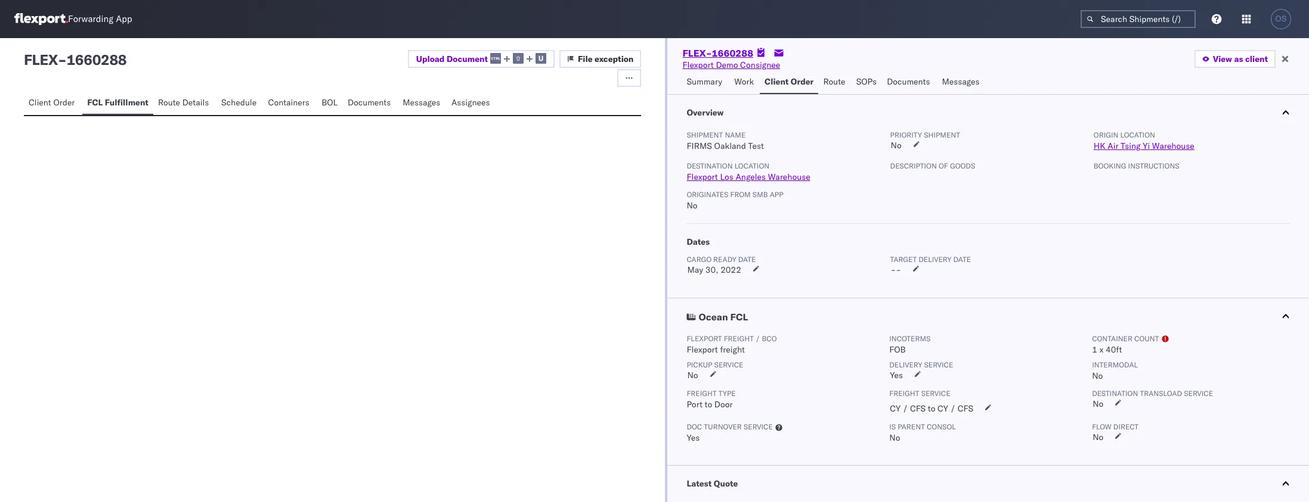 Task type: vqa. For each thing, say whether or not it's contained in the screenshot.


Task type: describe. For each thing, give the bounding box(es) containing it.
direct
[[1113, 423, 1139, 432]]

goods
[[950, 162, 975, 171]]

documents for leftmost documents button
[[348, 97, 391, 108]]

fcl fulfillment
[[87, 97, 148, 108]]

forwarding app
[[68, 13, 132, 25]]

file
[[578, 54, 593, 64]]

1 vertical spatial client order
[[29, 97, 75, 108]]

delivery service
[[889, 361, 953, 370]]

demo
[[716, 60, 738, 70]]

flow direct
[[1092, 423, 1139, 432]]

cargo ready date
[[687, 255, 756, 264]]

may 30, 2022
[[687, 265, 741, 276]]

flex-1660288 link
[[683, 47, 753, 59]]

is parent consol no
[[889, 423, 956, 444]]

booking instructions
[[1094, 162, 1180, 171]]

0 horizontal spatial messages
[[403, 97, 440, 108]]

work
[[734, 76, 754, 87]]

incoterms fob
[[889, 335, 931, 355]]

forwarding
[[68, 13, 113, 25]]

route details button
[[153, 92, 217, 115]]

x
[[1099, 345, 1104, 355]]

bco
[[762, 335, 777, 344]]

origin
[[1094, 131, 1118, 140]]

type
[[719, 389, 736, 398]]

1 vertical spatial client
[[29, 97, 51, 108]]

no up flow
[[1093, 399, 1104, 410]]

target delivery date
[[890, 255, 971, 264]]

originates from smb app no
[[687, 190, 783, 211]]

work button
[[729, 71, 760, 94]]

warehouse inside 'destination location flexport los angeles warehouse'
[[768, 172, 810, 183]]

order for the right client order button
[[791, 76, 814, 87]]

no inside is parent consol no
[[889, 433, 900, 444]]

of
[[939, 162, 948, 171]]

transload
[[1140, 389, 1182, 398]]

oakland
[[714, 141, 746, 151]]

2 cfs from the left
[[958, 404, 973, 415]]

warehouse inside origin location hk air tsing yi warehouse
[[1152, 141, 1195, 151]]

freight type port to door
[[687, 389, 736, 410]]

delivery
[[889, 361, 922, 370]]

exception
[[595, 54, 634, 64]]

1 horizontal spatial documents button
[[882, 71, 937, 94]]

upload document
[[416, 53, 488, 64]]

date for may 30, 2022
[[738, 255, 756, 264]]

overview
[[687, 107, 724, 118]]

air
[[1108, 141, 1119, 151]]

schedule button
[[217, 92, 263, 115]]

summary button
[[682, 71, 729, 94]]

flexport demo consignee
[[683, 60, 780, 70]]

containers button
[[263, 92, 317, 115]]

priority
[[890, 131, 922, 140]]

from
[[730, 190, 751, 199]]

location for angeles
[[735, 162, 769, 171]]

order for client order button to the left
[[53, 97, 75, 108]]

count
[[1134, 335, 1159, 344]]

shipment
[[924, 131, 960, 140]]

turnover
[[704, 423, 742, 432]]

priority shipment
[[890, 131, 960, 140]]

2 horizontal spatial /
[[950, 404, 956, 415]]

delivery
[[919, 255, 951, 264]]

/ inside 'flexport freight / bco flexport freight'
[[756, 335, 760, 344]]

angeles
[[736, 172, 766, 183]]

40ft
[[1106, 345, 1122, 355]]

location for tsing
[[1120, 131, 1155, 140]]

target
[[890, 255, 917, 264]]

ready
[[713, 255, 736, 264]]

client
[[1245, 54, 1268, 64]]

1 cy from the left
[[890, 404, 901, 415]]

container count
[[1092, 335, 1159, 344]]

description of goods
[[890, 162, 975, 171]]

fulfillment
[[105, 97, 148, 108]]

0 vertical spatial freight
[[724, 335, 754, 344]]

service right transload
[[1184, 389, 1213, 398]]

1 horizontal spatial messages button
[[937, 71, 986, 94]]

0 vertical spatial client order
[[765, 76, 814, 87]]

upload
[[416, 53, 445, 64]]

freight for freight type port to door
[[687, 389, 717, 398]]

bol button
[[317, 92, 343, 115]]

container
[[1092, 335, 1133, 344]]

door
[[714, 400, 733, 410]]

may
[[687, 265, 703, 276]]

1
[[1092, 345, 1097, 355]]

assignees button
[[447, 92, 497, 115]]

is
[[889, 423, 896, 432]]

los
[[720, 172, 733, 183]]

no inside originates from smb app no
[[687, 200, 698, 211]]

Search Shipments (/) text field
[[1081, 10, 1196, 28]]

flexport inside flexport demo consignee 'link'
[[683, 60, 714, 70]]

summary
[[687, 76, 722, 87]]

view as client
[[1213, 54, 1268, 64]]

doc
[[687, 423, 702, 432]]

overview button
[[668, 95, 1309, 131]]

1 horizontal spatial client order button
[[760, 71, 819, 94]]

as
[[1234, 54, 1243, 64]]

consignee
[[740, 60, 780, 70]]



Task type: locate. For each thing, give the bounding box(es) containing it.
latest
[[687, 479, 712, 490]]

/ left bco
[[756, 335, 760, 344]]

cy
[[890, 404, 901, 415], [938, 404, 948, 415]]

order left route button on the top of page
[[791, 76, 814, 87]]

client order button down the 'flex'
[[24, 92, 82, 115]]

1 horizontal spatial freight
[[889, 389, 919, 398]]

1 horizontal spatial 1660288
[[712, 47, 753, 59]]

to right port
[[705, 400, 712, 410]]

1 horizontal spatial cy
[[938, 404, 948, 415]]

1 horizontal spatial app
[[770, 190, 783, 199]]

sops
[[856, 76, 877, 87]]

ocean fcl
[[699, 311, 748, 323]]

0 horizontal spatial warehouse
[[768, 172, 810, 183]]

0 horizontal spatial app
[[116, 13, 132, 25]]

app inside originates from smb app no
[[770, 190, 783, 199]]

view as client button
[[1194, 50, 1276, 68]]

0 horizontal spatial documents
[[348, 97, 391, 108]]

1 vertical spatial warehouse
[[768, 172, 810, 183]]

0 horizontal spatial client
[[29, 97, 51, 108]]

flex - 1660288
[[24, 51, 127, 69]]

shipment name firms oakland test
[[687, 131, 764, 151]]

0 horizontal spatial to
[[705, 400, 712, 410]]

to for door
[[705, 400, 712, 410]]

fcl left fulfillment on the top left
[[87, 97, 103, 108]]

app right forwarding
[[116, 13, 132, 25]]

destination inside 'destination location flexport los angeles warehouse'
[[687, 162, 733, 171]]

documents right the bol button
[[348, 97, 391, 108]]

1 horizontal spatial client order
[[765, 76, 814, 87]]

flexport down ocean
[[687, 335, 722, 344]]

upload document button
[[408, 50, 555, 68]]

route for route details
[[158, 97, 180, 108]]

0 horizontal spatial location
[[735, 162, 769, 171]]

route for route
[[823, 76, 845, 87]]

1 freight from the left
[[687, 389, 717, 398]]

bol
[[322, 97, 338, 108]]

2 cy from the left
[[938, 404, 948, 415]]

flexport
[[683, 60, 714, 70], [687, 172, 718, 183], [687, 335, 722, 344], [687, 345, 718, 355]]

1 horizontal spatial cfs
[[958, 404, 973, 415]]

0 horizontal spatial 1660288
[[66, 51, 127, 69]]

client down consignee
[[765, 76, 789, 87]]

port
[[687, 400, 703, 410]]

yi
[[1143, 141, 1150, 151]]

client down the 'flex'
[[29, 97, 51, 108]]

0 vertical spatial order
[[791, 76, 814, 87]]

freight up port
[[687, 389, 717, 398]]

1 horizontal spatial messages
[[942, 76, 980, 87]]

warehouse right yi
[[1152, 141, 1195, 151]]

1 vertical spatial order
[[53, 97, 75, 108]]

- for -
[[896, 265, 901, 276]]

0 horizontal spatial cy
[[890, 404, 901, 415]]

1 horizontal spatial date
[[953, 255, 971, 264]]

containers
[[268, 97, 309, 108]]

ocean fcl button
[[668, 299, 1309, 335]]

/ up "consol"
[[950, 404, 956, 415]]

date for --
[[953, 255, 971, 264]]

0 vertical spatial location
[[1120, 131, 1155, 140]]

no down "pickup"
[[687, 370, 698, 381]]

details
[[182, 97, 209, 108]]

quote
[[714, 479, 738, 490]]

1660288 up "flexport demo consignee"
[[712, 47, 753, 59]]

flexport. image
[[14, 13, 68, 25]]

location inside 'destination location flexport los angeles warehouse'
[[735, 162, 769, 171]]

client order down consignee
[[765, 76, 814, 87]]

1 horizontal spatial route
[[823, 76, 845, 87]]

1 horizontal spatial client
[[765, 76, 789, 87]]

flexport down flex-
[[683, 60, 714, 70]]

no down intermodal
[[1092, 371, 1103, 382]]

/
[[756, 335, 760, 344], [903, 404, 908, 415], [950, 404, 956, 415]]

messages
[[942, 76, 980, 87], [403, 97, 440, 108]]

1 vertical spatial documents
[[348, 97, 391, 108]]

flexport freight / bco flexport freight
[[687, 335, 777, 355]]

file exception button
[[559, 50, 641, 68], [559, 50, 641, 68]]

flow
[[1092, 423, 1112, 432]]

freight up pickup service
[[720, 345, 745, 355]]

booking
[[1094, 162, 1126, 171]]

os button
[[1267, 5, 1295, 33]]

0 horizontal spatial documents button
[[343, 92, 398, 115]]

destination up los
[[687, 162, 733, 171]]

/ up parent
[[903, 404, 908, 415]]

freight
[[687, 389, 717, 398], [889, 389, 919, 398]]

1 vertical spatial messages
[[403, 97, 440, 108]]

1 vertical spatial app
[[770, 190, 783, 199]]

messages button down upload
[[398, 92, 447, 115]]

consol
[[927, 423, 956, 432]]

ocean
[[699, 311, 728, 323]]

0 vertical spatial warehouse
[[1152, 141, 1195, 151]]

1 horizontal spatial warehouse
[[1152, 141, 1195, 151]]

1660288
[[712, 47, 753, 59], [66, 51, 127, 69]]

30,
[[705, 265, 718, 276]]

- for flex
[[58, 51, 66, 69]]

freight inside freight type port to door
[[687, 389, 717, 398]]

freight down ocean fcl
[[724, 335, 754, 344]]

cy up the is
[[890, 404, 901, 415]]

to down service
[[928, 404, 935, 415]]

1660288 down forwarding app
[[66, 51, 127, 69]]

flexport los angeles warehouse link
[[687, 172, 810, 183]]

1 vertical spatial freight
[[720, 345, 745, 355]]

order down flex - 1660288
[[53, 97, 75, 108]]

service
[[921, 389, 950, 398]]

route left sops
[[823, 76, 845, 87]]

no
[[891, 140, 902, 151], [687, 200, 698, 211], [687, 370, 698, 381], [1092, 371, 1103, 382], [1093, 399, 1104, 410], [1093, 432, 1104, 443], [889, 433, 900, 444]]

test
[[748, 141, 764, 151]]

1 vertical spatial route
[[158, 97, 180, 108]]

destination transload service
[[1092, 389, 1213, 398]]

freight for freight service
[[889, 389, 919, 398]]

hk air tsing yi warehouse link
[[1094, 141, 1195, 151]]

freight
[[724, 335, 754, 344], [720, 345, 745, 355]]

location inside origin location hk air tsing yi warehouse
[[1120, 131, 1155, 140]]

name
[[725, 131, 746, 140]]

client order
[[765, 76, 814, 87], [29, 97, 75, 108]]

assignees
[[451, 97, 490, 108]]

origin location hk air tsing yi warehouse
[[1094, 131, 1195, 151]]

intermodal
[[1092, 361, 1138, 370]]

messages button up overview button
[[937, 71, 986, 94]]

documents right sops button
[[887, 76, 930, 87]]

1 x 40ft
[[1092, 345, 1122, 355]]

1 horizontal spatial destination
[[1092, 389, 1138, 398]]

0 vertical spatial destination
[[687, 162, 733, 171]]

shipment
[[687, 131, 723, 140]]

0 vertical spatial messages
[[942, 76, 980, 87]]

0 horizontal spatial cfs
[[910, 404, 926, 415]]

messages up overview button
[[942, 76, 980, 87]]

0 vertical spatial route
[[823, 76, 845, 87]]

to inside freight type port to door
[[705, 400, 712, 410]]

service up service
[[924, 361, 953, 370]]

os
[[1275, 14, 1287, 23]]

doc turnover service
[[687, 423, 773, 432]]

date up 2022
[[738, 255, 756, 264]]

location
[[1120, 131, 1155, 140], [735, 162, 769, 171]]

fob
[[889, 345, 906, 355]]

pickup
[[687, 361, 712, 370]]

to for cy
[[928, 404, 935, 415]]

fcl right ocean
[[730, 311, 748, 323]]

1 vertical spatial fcl
[[730, 311, 748, 323]]

1 horizontal spatial /
[[903, 404, 908, 415]]

cfs
[[910, 404, 926, 415], [958, 404, 973, 415]]

no down flow
[[1093, 432, 1104, 443]]

no down priority
[[891, 140, 902, 151]]

0 horizontal spatial route
[[158, 97, 180, 108]]

flexport inside 'destination location flexport los angeles warehouse'
[[687, 172, 718, 183]]

flex-
[[683, 47, 712, 59]]

0 horizontal spatial order
[[53, 97, 75, 108]]

destination down intermodal no
[[1092, 389, 1138, 398]]

route left details
[[158, 97, 180, 108]]

1 horizontal spatial order
[[791, 76, 814, 87]]

0 horizontal spatial yes
[[687, 433, 700, 444]]

documents for documents button to the right
[[887, 76, 930, 87]]

destination location flexport los angeles warehouse
[[687, 162, 810, 183]]

service right turnover
[[744, 423, 773, 432]]

flexport up originates
[[687, 172, 718, 183]]

instructions
[[1128, 162, 1180, 171]]

flexport up "pickup"
[[687, 345, 718, 355]]

--
[[891, 265, 901, 276]]

documents button
[[882, 71, 937, 94], [343, 92, 398, 115]]

1 horizontal spatial fcl
[[730, 311, 748, 323]]

app
[[116, 13, 132, 25], [770, 190, 783, 199]]

0 horizontal spatial messages button
[[398, 92, 447, 115]]

1 vertical spatial yes
[[687, 433, 700, 444]]

0 vertical spatial yes
[[890, 370, 903, 381]]

app right smb
[[770, 190, 783, 199]]

messages down upload
[[403, 97, 440, 108]]

yes
[[890, 370, 903, 381], [687, 433, 700, 444]]

1 vertical spatial location
[[735, 162, 769, 171]]

route
[[823, 76, 845, 87], [158, 97, 180, 108]]

0 horizontal spatial client order
[[29, 97, 75, 108]]

2 date from the left
[[953, 255, 971, 264]]

no down the is
[[889, 433, 900, 444]]

warehouse
[[1152, 141, 1195, 151], [768, 172, 810, 183]]

firms
[[687, 141, 712, 151]]

yes down delivery
[[890, 370, 903, 381]]

1 horizontal spatial yes
[[890, 370, 903, 381]]

cy down service
[[938, 404, 948, 415]]

date right delivery
[[953, 255, 971, 264]]

documents button right the bol
[[343, 92, 398, 115]]

cy / cfs to cy / cfs
[[890, 404, 973, 415]]

0 horizontal spatial /
[[756, 335, 760, 344]]

document
[[447, 53, 488, 64]]

client order down the 'flex'
[[29, 97, 75, 108]]

destination for service
[[1092, 389, 1138, 398]]

view
[[1213, 54, 1232, 64]]

2 freight from the left
[[889, 389, 919, 398]]

to
[[705, 400, 712, 410], [928, 404, 935, 415]]

route details
[[158, 97, 209, 108]]

1 date from the left
[[738, 255, 756, 264]]

0 horizontal spatial destination
[[687, 162, 733, 171]]

1 horizontal spatial documents
[[887, 76, 930, 87]]

cargo
[[687, 255, 712, 264]]

no down originates
[[687, 200, 698, 211]]

0 horizontal spatial fcl
[[87, 97, 103, 108]]

file exception
[[578, 54, 634, 64]]

0 vertical spatial documents
[[887, 76, 930, 87]]

warehouse right angeles
[[768, 172, 810, 183]]

destination for flexport
[[687, 162, 733, 171]]

0 horizontal spatial date
[[738, 255, 756, 264]]

service down 'flexport freight / bco flexport freight'
[[714, 361, 743, 370]]

client
[[765, 76, 789, 87], [29, 97, 51, 108]]

0 vertical spatial client
[[765, 76, 789, 87]]

location up hk air tsing yi warehouse link
[[1120, 131, 1155, 140]]

0 horizontal spatial freight
[[687, 389, 717, 398]]

originates
[[687, 190, 728, 199]]

no inside intermodal no
[[1092, 371, 1103, 382]]

latest quote button
[[668, 466, 1309, 502]]

intermodal no
[[1092, 361, 1138, 382]]

0 vertical spatial app
[[116, 13, 132, 25]]

2022
[[721, 265, 741, 276]]

location up angeles
[[735, 162, 769, 171]]

1 horizontal spatial to
[[928, 404, 935, 415]]

yes down doc
[[687, 433, 700, 444]]

1 vertical spatial destination
[[1092, 389, 1138, 398]]

0 vertical spatial fcl
[[87, 97, 103, 108]]

documents button right sops
[[882, 71, 937, 94]]

0 horizontal spatial client order button
[[24, 92, 82, 115]]

1 horizontal spatial location
[[1120, 131, 1155, 140]]

client order button down consignee
[[760, 71, 819, 94]]

freight down delivery
[[889, 389, 919, 398]]

schedule
[[221, 97, 257, 108]]

1 cfs from the left
[[910, 404, 926, 415]]

forwarding app link
[[14, 13, 132, 25]]

freight service
[[889, 389, 950, 398]]



